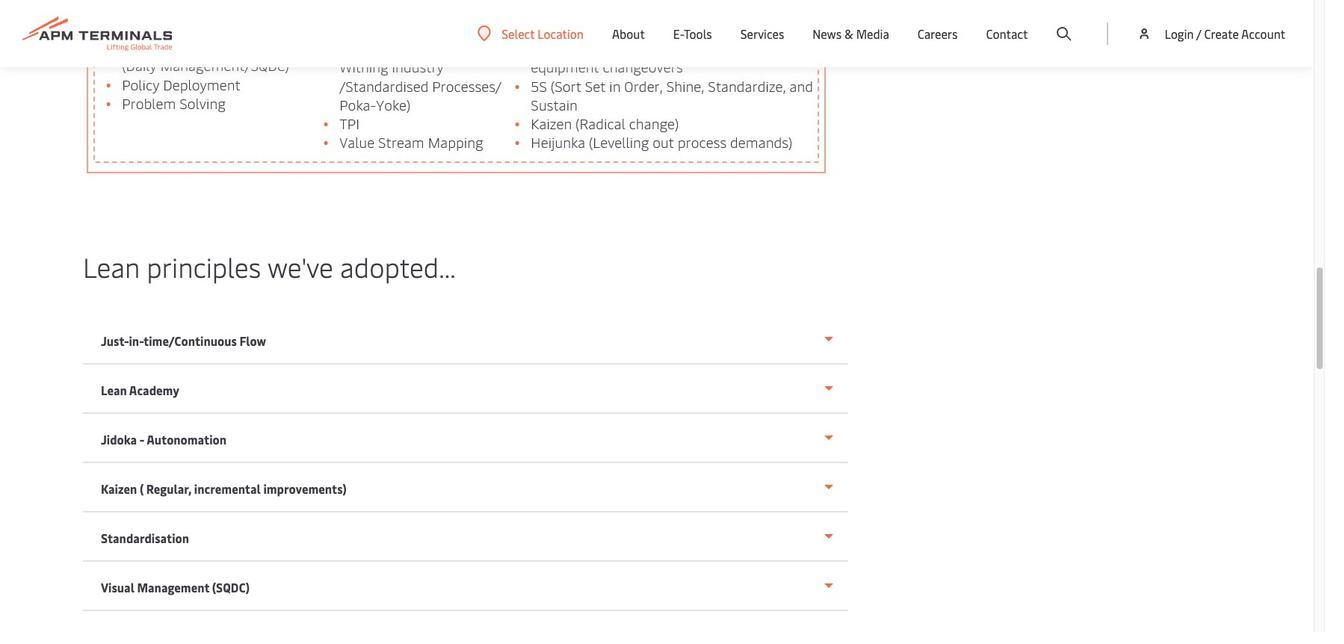 Task type: describe. For each thing, give the bounding box(es) containing it.
lean academy button
[[83, 365, 848, 414]]

create
[[1204, 25, 1239, 42]]

&
[[844, 25, 853, 42]]

news
[[813, 25, 842, 42]]

regular,
[[146, 481, 192, 497]]

jidoka
[[101, 431, 137, 448]]

kaizen ( regular, incremental improvements) button
[[83, 463, 848, 513]]

adopted...
[[340, 248, 456, 285]]

autonomation
[[147, 431, 226, 448]]

services button
[[740, 0, 784, 67]]

-
[[139, 431, 144, 448]]

just-in-time/continuous flow button
[[83, 315, 848, 365]]

jidoka - autonomation
[[101, 431, 226, 448]]

wow house image
[[83, 0, 828, 176]]

kaizen ( regular, incremental improvements)
[[101, 481, 347, 497]]

tools
[[684, 25, 712, 42]]

e-tools button
[[673, 0, 712, 67]]

login / create account
[[1165, 25, 1285, 42]]

academy
[[129, 382, 179, 398]]

media
[[856, 25, 889, 42]]

news & media
[[813, 25, 889, 42]]

login
[[1165, 25, 1194, 42]]

lean principles we've adopted...
[[83, 248, 456, 285]]

careers
[[918, 25, 958, 42]]

e-tools
[[673, 25, 712, 42]]

careers button
[[918, 0, 958, 67]]

e-
[[673, 25, 684, 42]]

contact button
[[986, 0, 1028, 67]]

account
[[1241, 25, 1285, 42]]

visual management (sqdc)
[[101, 579, 250, 596]]

standardisation button
[[83, 513, 848, 562]]

contact
[[986, 25, 1028, 42]]

select location
[[502, 25, 584, 41]]

lean for lean principles we've adopted...
[[83, 248, 140, 285]]

location
[[537, 25, 584, 41]]

(sqdc)
[[212, 579, 250, 596]]

about button
[[612, 0, 645, 67]]



Task type: vqa. For each thing, say whether or not it's contained in the screenshot.
second Good from the right
no



Task type: locate. For each thing, give the bounding box(es) containing it.
news & media button
[[813, 0, 889, 67]]

services
[[740, 25, 784, 42]]

lean inside dropdown button
[[101, 382, 127, 398]]

select
[[502, 25, 535, 41]]

principles
[[147, 248, 261, 285]]

management
[[137, 579, 209, 596]]

lean for lean academy
[[101, 382, 127, 398]]

just-
[[101, 333, 129, 349]]

standardisation
[[101, 530, 189, 546]]

select location button
[[478, 25, 584, 41]]

0 vertical spatial lean
[[83, 248, 140, 285]]

lean up 'just-'
[[83, 248, 140, 285]]

we've
[[268, 248, 333, 285]]

lean
[[83, 248, 140, 285], [101, 382, 127, 398]]

visual management (sqdc) button
[[83, 562, 848, 611]]

incremental
[[194, 481, 261, 497]]

/
[[1196, 25, 1201, 42]]

(
[[140, 481, 144, 497]]

1 vertical spatial lean
[[101, 382, 127, 398]]

improvements)
[[263, 481, 347, 497]]

kaizen
[[101, 481, 137, 497]]

about
[[612, 25, 645, 42]]

login / create account link
[[1137, 0, 1285, 67]]

visual
[[101, 579, 134, 596]]

just-in-time/continuous flow
[[101, 333, 266, 349]]

flow
[[239, 333, 266, 349]]

lean academy
[[101, 382, 179, 398]]

jidoka - autonomation button
[[83, 414, 848, 463]]

in-
[[129, 333, 144, 349]]

time/continuous
[[144, 333, 237, 349]]

lean left 'academy' in the bottom left of the page
[[101, 382, 127, 398]]



